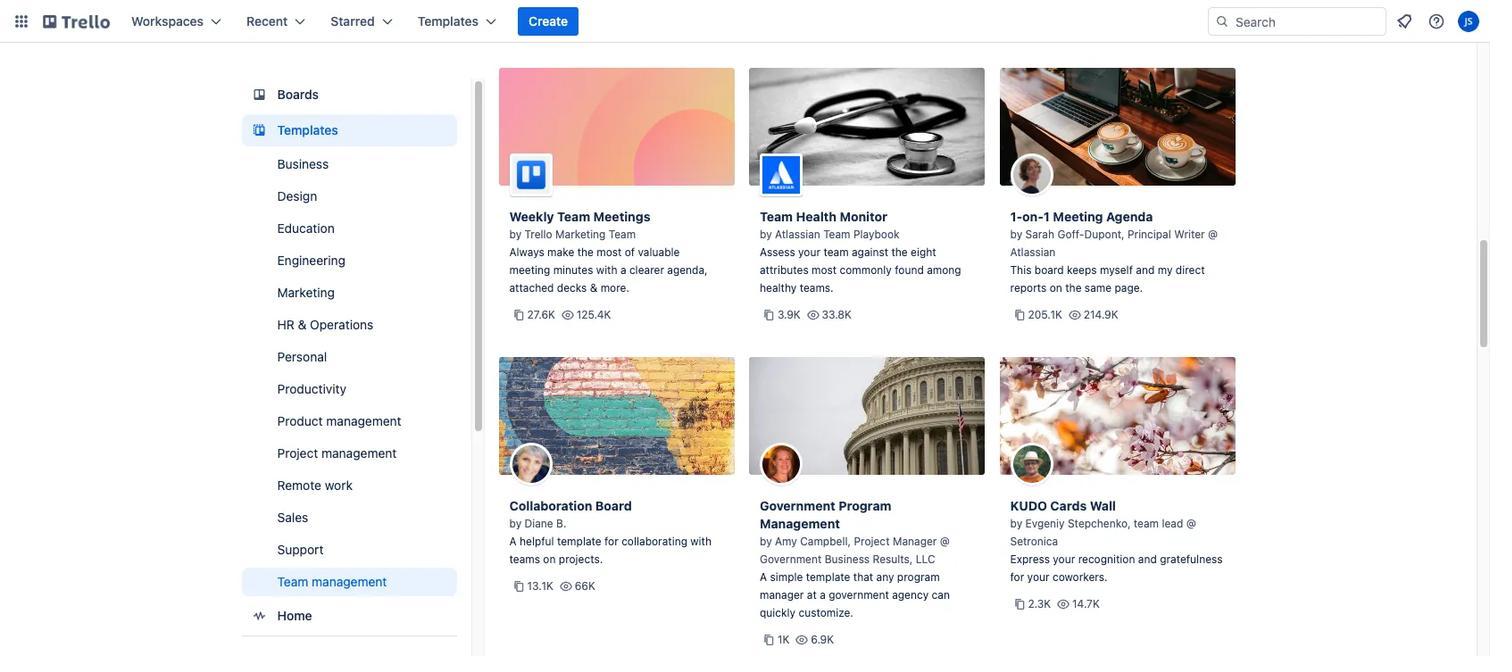 Task type: describe. For each thing, give the bounding box(es) containing it.
remote work link
[[241, 471, 457, 500]]

productivity link
[[241, 375, 457, 404]]

205.1k
[[1028, 308, 1062, 321]]

personal
[[277, 349, 327, 364]]

business inside government program management by amy campbell, project manager @ government business results, llc a simple template that any program manager at a government agency can quickly customize.
[[825, 553, 870, 566]]

workspaces
[[131, 13, 204, 29]]

campbell,
[[800, 535, 851, 548]]

team inside the kudo cards wall by evgeniy stepchenko, team lead @ setronica express your recognition and gratefulness for your coworkers.
[[1134, 517, 1159, 530]]

gratefulness
[[1160, 553, 1223, 566]]

2 vertical spatial your
[[1027, 570, 1050, 584]]

of
[[625, 246, 635, 259]]

1
[[1044, 209, 1050, 224]]

manager
[[893, 535, 937, 548]]

6.9k
[[811, 633, 834, 646]]

personal link
[[241, 343, 457, 371]]

team inside team health monitor by atlassian team playbook assess your team against the eight attributes most commonly found among healthy teams.
[[824, 246, 849, 259]]

template inside collaboration board by diane b. a helpful template for collaborating with teams on projects.
[[557, 535, 601, 548]]

can
[[932, 588, 950, 602]]

create
[[529, 13, 568, 29]]

search image
[[1215, 14, 1229, 29]]

1-
[[1010, 209, 1022, 224]]

project management link
[[241, 439, 457, 468]]

templates link
[[241, 114, 457, 146]]

for inside the kudo cards wall by evgeniy stepchenko, team lead @ setronica express your recognition and gratefulness for your coworkers.
[[1010, 570, 1024, 584]]

@ inside 1-on-1 meeting agenda by sarah goff-dupont, principal writer @ atlassian this board keeps myself and my direct reports on the same page.
[[1208, 228, 1218, 241]]

design
[[277, 188, 317, 204]]

hr & operations link
[[241, 311, 457, 339]]

management for product management
[[326, 413, 401, 429]]

project management
[[277, 445, 397, 461]]

trello
[[525, 228, 552, 241]]

diane
[[525, 517, 553, 530]]

214.9k
[[1084, 308, 1118, 321]]

agenda
[[1106, 209, 1153, 224]]

dupont,
[[1084, 228, 1125, 241]]

that
[[853, 570, 873, 584]]

by for government program management
[[760, 535, 772, 548]]

lead
[[1162, 517, 1183, 530]]

agenda,
[[667, 263, 708, 277]]

principal
[[1128, 228, 1171, 241]]

diane b. image
[[509, 443, 552, 486]]

this
[[1010, 263, 1032, 277]]

government
[[829, 588, 889, 602]]

decks
[[557, 281, 587, 295]]

product
[[277, 413, 323, 429]]

@ for kudo cards wall
[[1186, 517, 1196, 530]]

boards link
[[241, 79, 457, 111]]

goff-
[[1057, 228, 1084, 241]]

express
[[1010, 553, 1050, 566]]

management for team management
[[312, 574, 387, 589]]

healthy
[[760, 281, 797, 295]]

engineering link
[[241, 246, 457, 275]]

reports
[[1010, 281, 1047, 295]]

teams.
[[800, 281, 834, 295]]

collaboration
[[509, 498, 592, 513]]

clearer
[[629, 263, 664, 277]]

evgeniy stepchenko, team lead @ setronica image
[[1010, 443, 1053, 486]]

writer
[[1174, 228, 1205, 241]]

trello marketing team image
[[509, 154, 552, 196]]

direct
[[1176, 263, 1205, 277]]

with inside collaboration board by diane b. a helpful template for collaborating with teams on projects.
[[690, 535, 712, 548]]

government program management by amy campbell, project manager @ government business results, llc a simple template that any program manager at a government agency can quickly customize.
[[760, 498, 950, 620]]

keeps
[[1067, 263, 1097, 277]]

board image
[[249, 84, 270, 105]]

a inside government program management by amy campbell, project manager @ government business results, llc a simple template that any program manager at a government agency can quickly customize.
[[820, 588, 826, 602]]

team up make
[[557, 209, 590, 224]]

atlassian team playbook image
[[760, 154, 803, 196]]

recognition
[[1078, 553, 1135, 566]]

template inside government program management by amy campbell, project manager @ government business results, llc a simple template that any program manager at a government agency can quickly customize.
[[806, 570, 850, 584]]

meeting
[[1053, 209, 1103, 224]]

home image
[[249, 605, 270, 627]]

create button
[[518, 7, 579, 36]]

my
[[1158, 263, 1173, 277]]

workspaces button
[[121, 7, 232, 36]]

2 government from the top
[[760, 553, 822, 566]]

customize.
[[799, 606, 853, 620]]

most inside team health monitor by atlassian team playbook assess your team against the eight attributes most commonly found among healthy teams.
[[812, 263, 837, 277]]

1-on-1 meeting agenda by sarah goff-dupont, principal writer @ atlassian this board keeps myself and my direct reports on the same page.
[[1010, 209, 1218, 295]]

primary element
[[0, 0, 1490, 43]]

14.7k
[[1072, 597, 1100, 611]]

collaboration board by diane b. a helpful template for collaborating with teams on projects.
[[509, 498, 712, 566]]

33.8k
[[822, 308, 852, 321]]

by inside 1-on-1 meeting agenda by sarah goff-dupont, principal writer @ atlassian this board keeps myself and my direct reports on the same page.
[[1010, 228, 1022, 241]]

operations
[[310, 317, 373, 332]]

agency
[[892, 588, 929, 602]]

assess
[[760, 246, 795, 259]]

project inside government program management by amy campbell, project manager @ government business results, llc a simple template that any program manager at a government agency can quickly customize.
[[854, 535, 890, 548]]

kudo
[[1010, 498, 1047, 513]]

amy
[[775, 535, 797, 548]]

by for weekly team meetings
[[509, 228, 522, 241]]

a inside government program management by amy campbell, project manager @ government business results, llc a simple template that any program manager at a government agency can quickly customize.
[[760, 570, 767, 584]]

against
[[852, 246, 888, 259]]

program
[[839, 498, 891, 513]]

health
[[796, 209, 837, 224]]

on inside 1-on-1 meeting agenda by sarah goff-dupont, principal writer @ atlassian this board keeps myself and my direct reports on the same page.
[[1050, 281, 1062, 295]]

sales
[[277, 510, 308, 525]]

board
[[1035, 263, 1064, 277]]

most inside weekly team meetings by trello marketing team always make the most of valuable meeting minutes with a clearer agenda, attached decks & more.
[[597, 246, 622, 259]]

1 vertical spatial &
[[298, 317, 307, 332]]

by for team health monitor
[[760, 228, 772, 241]]

home link
[[241, 600, 457, 632]]

team down health
[[823, 228, 850, 241]]

for inside collaboration board by diane b. a helpful template for collaborating with teams on projects.
[[604, 535, 619, 548]]

back to home image
[[43, 7, 110, 36]]

sarah
[[1025, 228, 1054, 241]]

on-
[[1022, 209, 1044, 224]]

66k
[[575, 579, 595, 593]]

llc
[[916, 553, 935, 566]]

starred
[[331, 13, 375, 29]]

team management
[[277, 574, 387, 589]]

support
[[277, 542, 324, 557]]

templates button
[[407, 7, 507, 36]]

@ for government program management
[[940, 535, 950, 548]]

product management
[[277, 413, 401, 429]]



Task type: vqa. For each thing, say whether or not it's contained in the screenshot.


Task type: locate. For each thing, give the bounding box(es) containing it.
marketing link
[[241, 279, 457, 307]]

a up teams
[[509, 535, 517, 548]]

marketing
[[555, 228, 606, 241], [277, 285, 335, 300]]

1 vertical spatial on
[[543, 553, 556, 566]]

team up the assess
[[760, 209, 793, 224]]

remote
[[277, 478, 321, 493]]

meetings
[[593, 209, 650, 224]]

management down the productivity link
[[326, 413, 401, 429]]

team left against
[[824, 246, 849, 259]]

0 vertical spatial your
[[798, 246, 821, 259]]

@ right lead
[[1186, 517, 1196, 530]]

0 horizontal spatial @
[[940, 535, 950, 548]]

1 horizontal spatial for
[[1010, 570, 1024, 584]]

and right the "recognition"
[[1138, 553, 1157, 566]]

and inside the kudo cards wall by evgeniy stepchenko, team lead @ setronica express your recognition and gratefulness for your coworkers.
[[1138, 553, 1157, 566]]

same
[[1085, 281, 1112, 295]]

0 vertical spatial and
[[1136, 263, 1155, 277]]

0 vertical spatial on
[[1050, 281, 1062, 295]]

1 vertical spatial template
[[806, 570, 850, 584]]

0 vertical spatial a
[[509, 535, 517, 548]]

business up design
[[277, 156, 329, 171]]

0 vertical spatial templates
[[418, 13, 479, 29]]

1 horizontal spatial project
[[854, 535, 890, 548]]

a inside collaboration board by diane b. a helpful template for collaborating with teams on projects.
[[509, 535, 517, 548]]

by inside the kudo cards wall by evgeniy stepchenko, team lead @ setronica express your recognition and gratefulness for your coworkers.
[[1010, 517, 1022, 530]]

valuable
[[638, 246, 680, 259]]

any
[[876, 570, 894, 584]]

27.6k
[[527, 308, 555, 321]]

1 horizontal spatial a
[[820, 588, 826, 602]]

1 vertical spatial atlassian
[[1010, 246, 1056, 259]]

program
[[897, 570, 940, 584]]

project up 'remote'
[[277, 445, 318, 461]]

marketing up make
[[555, 228, 606, 241]]

simple
[[770, 570, 803, 584]]

1 horizontal spatial your
[[1027, 570, 1050, 584]]

0 horizontal spatial template
[[557, 535, 601, 548]]

found
[[895, 263, 924, 277]]

0 vertical spatial for
[[604, 535, 619, 548]]

for down express
[[1010, 570, 1024, 584]]

a inside weekly team meetings by trello marketing team always make the most of valuable meeting minutes with a clearer agenda, attached decks & more.
[[620, 263, 626, 277]]

& inside weekly team meetings by trello marketing team always make the most of valuable meeting minutes with a clearer agenda, attached decks & more.
[[590, 281, 598, 295]]

0 vertical spatial project
[[277, 445, 318, 461]]

team
[[824, 246, 849, 259], [1134, 517, 1159, 530]]

with up more.
[[596, 263, 617, 277]]

@ inside government program management by amy campbell, project manager @ government business results, llc a simple template that any program manager at a government agency can quickly customize.
[[940, 535, 950, 548]]

team down support
[[277, 574, 308, 589]]

1 horizontal spatial business
[[825, 553, 870, 566]]

playbook
[[853, 228, 900, 241]]

by left amy
[[760, 535, 772, 548]]

template up at
[[806, 570, 850, 584]]

& left more.
[[590, 281, 598, 295]]

among
[[927, 263, 961, 277]]

2 vertical spatial @
[[940, 535, 950, 548]]

0 vertical spatial business
[[277, 156, 329, 171]]

0 horizontal spatial a
[[509, 535, 517, 548]]

with inside weekly team meetings by trello marketing team always make the most of valuable meeting minutes with a clearer agenda, attached decks & more.
[[596, 263, 617, 277]]

1 horizontal spatial the
[[891, 246, 908, 259]]

hr
[[277, 317, 294, 332]]

2 horizontal spatial @
[[1208, 228, 1218, 241]]

hr & operations
[[277, 317, 373, 332]]

your down express
[[1027, 570, 1050, 584]]

0 horizontal spatial most
[[597, 246, 622, 259]]

stepchenko,
[[1068, 517, 1131, 530]]

marketing inside weekly team meetings by trello marketing team always make the most of valuable meeting minutes with a clearer agenda, attached decks & more.
[[555, 228, 606, 241]]

team down meetings on the top left
[[609, 228, 636, 241]]

management
[[760, 516, 840, 531]]

@ right the writer
[[1208, 228, 1218, 241]]

Search field
[[1229, 8, 1386, 35]]

management down support link
[[312, 574, 387, 589]]

1 horizontal spatial @
[[1186, 517, 1196, 530]]

your up attributes on the top right of page
[[798, 246, 821, 259]]

coworkers.
[[1053, 570, 1108, 584]]

team health monitor by atlassian team playbook assess your team against the eight attributes most commonly found among healthy teams.
[[760, 209, 961, 295]]

quickly
[[760, 606, 796, 620]]

with
[[596, 263, 617, 277], [690, 535, 712, 548]]

team left lead
[[1134, 517, 1159, 530]]

by left diane
[[509, 517, 522, 530]]

1 vertical spatial government
[[760, 553, 822, 566]]

sales link
[[241, 504, 457, 532]]

b.
[[556, 517, 566, 530]]

open information menu image
[[1428, 12, 1445, 30]]

1 horizontal spatial most
[[812, 263, 837, 277]]

business up that
[[825, 553, 870, 566]]

government up management
[[760, 498, 835, 513]]

the inside team health monitor by atlassian team playbook assess your team against the eight attributes most commonly found among healthy teams.
[[891, 246, 908, 259]]

more.
[[601, 281, 629, 295]]

productivity
[[277, 381, 346, 396]]

3.9k
[[778, 308, 801, 321]]

0 vertical spatial most
[[597, 246, 622, 259]]

the down keeps at top right
[[1065, 281, 1082, 295]]

page.
[[1115, 281, 1143, 295]]

and left my
[[1136, 263, 1155, 277]]

wall
[[1090, 498, 1116, 513]]

team management link
[[241, 568, 457, 596]]

1 horizontal spatial &
[[590, 281, 598, 295]]

by up always
[[509, 228, 522, 241]]

@
[[1208, 228, 1218, 241], [1186, 517, 1196, 530], [940, 535, 950, 548]]

home
[[277, 608, 312, 623]]

management down product management link
[[321, 445, 397, 461]]

0 vertical spatial @
[[1208, 228, 1218, 241]]

0 horizontal spatial your
[[798, 246, 821, 259]]

attached
[[509, 281, 554, 295]]

the inside 1-on-1 meeting agenda by sarah goff-dupont, principal writer @ atlassian this board keeps myself and my direct reports on the same page.
[[1065, 281, 1082, 295]]

marketing down engineering
[[277, 285, 335, 300]]

1 vertical spatial a
[[760, 570, 767, 584]]

by
[[509, 228, 522, 241], [760, 228, 772, 241], [1010, 228, 1022, 241], [509, 517, 522, 530], [1010, 517, 1022, 530], [760, 535, 772, 548]]

cards
[[1050, 498, 1087, 513]]

recent
[[246, 13, 288, 29]]

eight
[[911, 246, 936, 259]]

@ right manager
[[940, 535, 950, 548]]

2 horizontal spatial the
[[1065, 281, 1082, 295]]

1 vertical spatial for
[[1010, 570, 1024, 584]]

your inside team health monitor by atlassian team playbook assess your team against the eight attributes most commonly found among healthy teams.
[[798, 246, 821, 259]]

0 horizontal spatial &
[[298, 317, 307, 332]]

by for kudo cards wall
[[1010, 517, 1022, 530]]

1 horizontal spatial atlassian
[[1010, 246, 1056, 259]]

on down 'board'
[[1050, 281, 1062, 295]]

1 vertical spatial project
[[854, 535, 890, 548]]

on inside collaboration board by diane b. a helpful template for collaborating with teams on projects.
[[543, 553, 556, 566]]

1 horizontal spatial templates
[[418, 13, 479, 29]]

by inside team health monitor by atlassian team playbook assess your team against the eight attributes most commonly found among healthy teams.
[[760, 228, 772, 241]]

1 horizontal spatial on
[[1050, 281, 1062, 295]]

results,
[[873, 553, 913, 566]]

starred button
[[320, 7, 403, 36]]

collaborating
[[622, 535, 687, 548]]

1 horizontal spatial template
[[806, 570, 850, 584]]

1 vertical spatial management
[[321, 445, 397, 461]]

1 government from the top
[[760, 498, 835, 513]]

0 horizontal spatial team
[[824, 246, 849, 259]]

125.4k
[[577, 308, 611, 321]]

1 vertical spatial @
[[1186, 517, 1196, 530]]

by inside weekly team meetings by trello marketing team always make the most of valuable meeting minutes with a clearer agenda, attached decks & more.
[[509, 228, 522, 241]]

2 horizontal spatial your
[[1053, 553, 1075, 566]]

1 horizontal spatial team
[[1134, 517, 1159, 530]]

the up found
[[891, 246, 908, 259]]

by up the assess
[[760, 228, 772, 241]]

2 vertical spatial management
[[312, 574, 387, 589]]

the up minutes
[[577, 246, 594, 259]]

1 vertical spatial with
[[690, 535, 712, 548]]

templates down boards
[[277, 122, 338, 137]]

your
[[798, 246, 821, 259], [1053, 553, 1075, 566], [1027, 570, 1050, 584]]

project
[[277, 445, 318, 461], [854, 535, 890, 548]]

0 horizontal spatial with
[[596, 263, 617, 277]]

1 horizontal spatial marketing
[[555, 228, 606, 241]]

manager
[[760, 588, 804, 602]]

0 horizontal spatial the
[[577, 246, 594, 259]]

atlassian inside team health monitor by atlassian team playbook assess your team against the eight attributes most commonly found among healthy teams.
[[775, 228, 820, 241]]

0 vertical spatial &
[[590, 281, 598, 295]]

the inside weekly team meetings by trello marketing team always make the most of valuable meeting minutes with a clearer agenda, attached decks & more.
[[577, 246, 594, 259]]

template board image
[[249, 120, 270, 141]]

your up coworkers.
[[1053, 553, 1075, 566]]

project up the results,
[[854, 535, 890, 548]]

atlassian down health
[[775, 228, 820, 241]]

0 vertical spatial marketing
[[555, 228, 606, 241]]

0 notifications image
[[1394, 11, 1415, 32]]

management
[[326, 413, 401, 429], [321, 445, 397, 461], [312, 574, 387, 589]]

work
[[325, 478, 353, 493]]

0 horizontal spatial on
[[543, 553, 556, 566]]

most left of
[[597, 246, 622, 259]]

recent button
[[236, 7, 316, 36]]

1 vertical spatial marketing
[[277, 285, 335, 300]]

0 horizontal spatial for
[[604, 535, 619, 548]]

by inside government program management by amy campbell, project manager @ government business results, llc a simple template that any program manager at a government agency can quickly customize.
[[760, 535, 772, 548]]

design link
[[241, 182, 457, 211]]

teams
[[509, 553, 540, 566]]

a left simple
[[760, 570, 767, 584]]

1 vertical spatial team
[[1134, 517, 1159, 530]]

0 horizontal spatial templates
[[277, 122, 338, 137]]

by down 1-
[[1010, 228, 1022, 241]]

1 horizontal spatial with
[[690, 535, 712, 548]]

a down of
[[620, 263, 626, 277]]

0 vertical spatial with
[[596, 263, 617, 277]]

government up simple
[[760, 553, 822, 566]]

0 horizontal spatial marketing
[[277, 285, 335, 300]]

always
[[509, 246, 544, 259]]

atlassian down the sarah
[[1010, 246, 1056, 259]]

amy campbell, project manager @ government business results, llc image
[[760, 443, 803, 486]]

0 vertical spatial government
[[760, 498, 835, 513]]

0 horizontal spatial a
[[620, 263, 626, 277]]

templates right starred dropdown button
[[418, 13, 479, 29]]

@ inside the kudo cards wall by evgeniy stepchenko, team lead @ setronica express your recognition and gratefulness for your coworkers.
[[1186, 517, 1196, 530]]

meeting
[[509, 263, 550, 277]]

0 vertical spatial management
[[326, 413, 401, 429]]

by inside collaboration board by diane b. a helpful template for collaborating with teams on projects.
[[509, 517, 522, 530]]

most up "teams."
[[812, 263, 837, 277]]

1 vertical spatial business
[[825, 553, 870, 566]]

and
[[1136, 263, 1155, 277], [1138, 553, 1157, 566]]

0 horizontal spatial business
[[277, 156, 329, 171]]

0 vertical spatial template
[[557, 535, 601, 548]]

0 horizontal spatial project
[[277, 445, 318, 461]]

helpful
[[520, 535, 554, 548]]

a
[[509, 535, 517, 548], [760, 570, 767, 584]]

atlassian
[[775, 228, 820, 241], [1010, 246, 1056, 259]]

for down board
[[604, 535, 619, 548]]

on down helpful
[[543, 553, 556, 566]]

1 vertical spatial a
[[820, 588, 826, 602]]

1 horizontal spatial a
[[760, 570, 767, 584]]

with right collaborating
[[690, 535, 712, 548]]

0 vertical spatial team
[[824, 246, 849, 259]]

& right the hr
[[298, 317, 307, 332]]

0 vertical spatial a
[[620, 263, 626, 277]]

management for project management
[[321, 445, 397, 461]]

atlassian inside 1-on-1 meeting agenda by sarah goff-dupont, principal writer @ atlassian this board keeps myself and my direct reports on the same page.
[[1010, 246, 1056, 259]]

jacob simon (jacobsimon16) image
[[1458, 11, 1479, 32]]

sarah goff-dupont, principal writer @ atlassian image
[[1010, 154, 1053, 196]]

most
[[597, 246, 622, 259], [812, 263, 837, 277]]

education link
[[241, 214, 457, 243]]

1k
[[778, 633, 790, 646]]

1 vertical spatial most
[[812, 263, 837, 277]]

a right at
[[820, 588, 826, 602]]

template up projects.
[[557, 535, 601, 548]]

1 vertical spatial and
[[1138, 553, 1157, 566]]

board
[[595, 498, 632, 513]]

kudo cards wall by evgeniy stepchenko, team lead @ setronica express your recognition and gratefulness for your coworkers.
[[1010, 498, 1223, 584]]

0 vertical spatial atlassian
[[775, 228, 820, 241]]

0 horizontal spatial atlassian
[[775, 228, 820, 241]]

myself
[[1100, 263, 1133, 277]]

and inside 1-on-1 meeting agenda by sarah goff-dupont, principal writer @ atlassian this board keeps myself and my direct reports on the same page.
[[1136, 263, 1155, 277]]

by down kudo
[[1010, 517, 1022, 530]]

on
[[1050, 281, 1062, 295], [543, 553, 556, 566]]

template
[[557, 535, 601, 548], [806, 570, 850, 584]]

boards
[[277, 87, 319, 102]]

education
[[277, 221, 335, 236]]

templates inside popup button
[[418, 13, 479, 29]]

1 vertical spatial your
[[1053, 553, 1075, 566]]

projects.
[[559, 553, 603, 566]]

1 vertical spatial templates
[[277, 122, 338, 137]]



